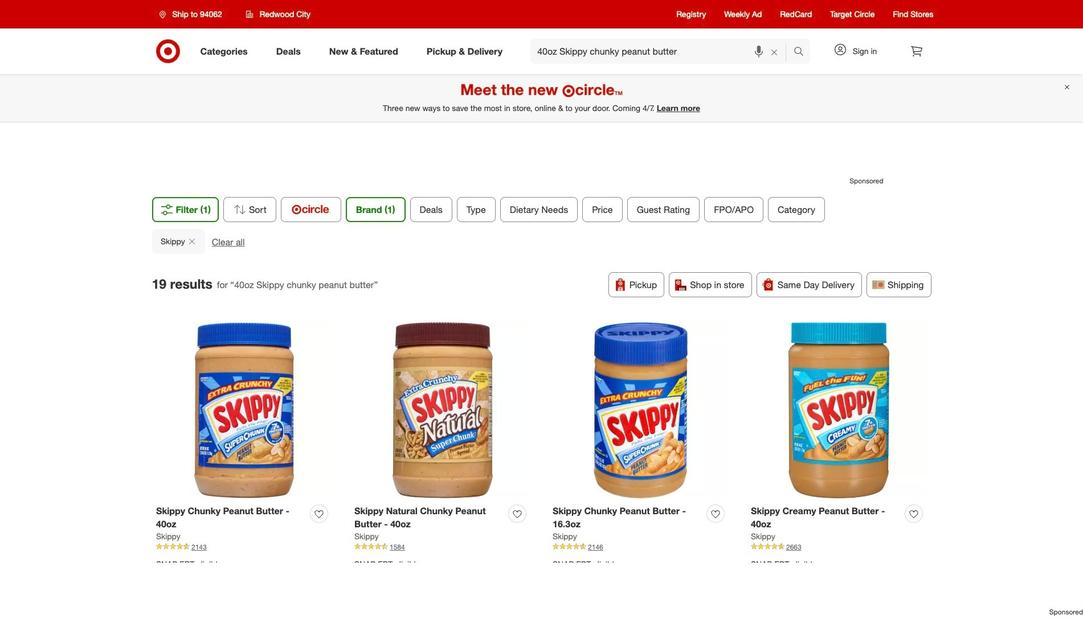 Task type: vqa. For each thing, say whether or not it's contained in the screenshot.
SKIPPY CHUNKY PEANUT BUTTER - 40OZ IMAGE
yes



Task type: locate. For each thing, give the bounding box(es) containing it.
skippy chunky peanut butter - 16.3oz image
[[553, 322, 729, 498], [553, 322, 729, 498]]

skippy chunky peanut butter - 40oz image
[[156, 322, 332, 498], [156, 322, 332, 498]]

skippy natural chunky peanut butter - 40oz image
[[354, 322, 531, 498], [354, 322, 531, 498]]

What can we help you find? suggestions appear below search field
[[531, 39, 796, 64]]

skippy creamy peanut butter - 40oz image
[[751, 322, 927, 498], [751, 322, 927, 498]]



